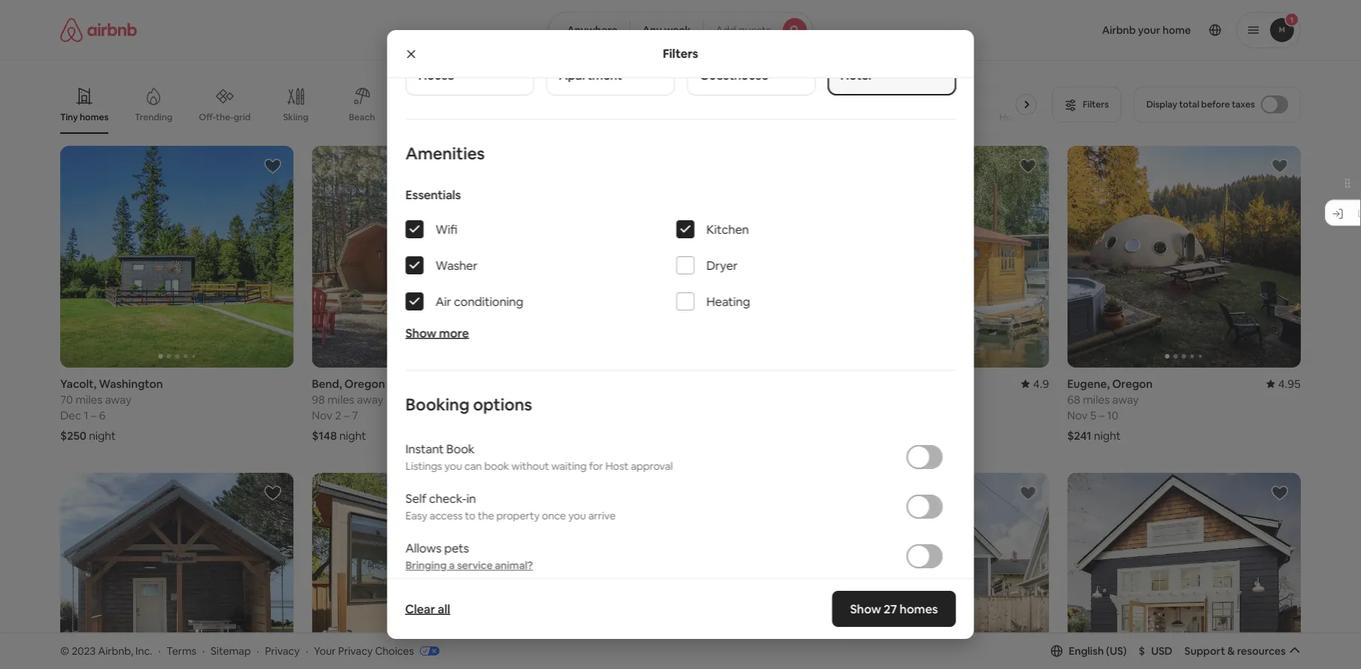 Task type: locate. For each thing, give the bounding box(es) containing it.
privacy right your
[[338, 645, 373, 658]]

night inside "eugene, oregon 68 miles away nov 5 – 10 $241 night"
[[1094, 429, 1121, 443]]

you right once
[[568, 510, 586, 523]]

miles up 2
[[328, 393, 354, 407]]

0 horizontal spatial show
[[405, 326, 436, 341]]

– for 10
[[1099, 408, 1105, 423]]

– right 5
[[1099, 408, 1105, 423]]

display
[[1147, 99, 1178, 110]]

any week button
[[630, 12, 704, 48]]

1 horizontal spatial homes
[[809, 111, 838, 123]]

bringing a service animal? button
[[405, 559, 533, 573]]

2
[[335, 408, 341, 423]]

omg!
[[549, 111, 573, 123]]

privacy
[[265, 645, 300, 658], [338, 645, 373, 658]]

choices
[[375, 645, 414, 658]]

1 vertical spatial you
[[568, 510, 586, 523]]

anywhere
[[567, 23, 618, 37]]

total
[[1180, 99, 1200, 110]]

show more
[[405, 326, 469, 341]]

off-the-grid
[[199, 111, 251, 123]]

4.9 out of 5 average rating image
[[1021, 377, 1049, 391]]

access
[[429, 510, 462, 523]]

filters
[[663, 46, 699, 61]]

you
[[444, 460, 462, 473], [568, 510, 586, 523]]

add guests button
[[703, 12, 813, 48]]

– left 7 at the left bottom of the page
[[344, 408, 350, 423]]

approval
[[631, 460, 673, 473]]

add to wishlist: portland, oregon image
[[1019, 485, 1037, 503], [1271, 485, 1289, 503]]

hotel
[[840, 67, 871, 83]]

homes right the 27
[[900, 602, 938, 617]]

0 horizontal spatial miles
[[76, 393, 102, 407]]

5
[[1091, 408, 1097, 423]]

oregon up 7 at the left bottom of the page
[[345, 377, 385, 391]]

1 horizontal spatial you
[[568, 510, 586, 523]]

2 nov from the left
[[1068, 408, 1088, 423]]

self
[[405, 491, 426, 507]]

0 horizontal spatial you
[[444, 460, 462, 473]]

add to wishlist: eugene, oregon image
[[1271, 157, 1289, 175]]

show left the 27
[[850, 602, 881, 617]]

show inside button
[[646, 578, 673, 592]]

oregon inside bend, oregon 98 miles away nov 2 – 7 $148 night
[[345, 377, 385, 391]]

1
[[84, 408, 88, 423]]

0 horizontal spatial add to wishlist: portland, oregon image
[[1019, 485, 1037, 503]]

– right 1
[[91, 408, 97, 423]]

essentials
[[405, 187, 461, 202]]

miles inside "eugene, oregon 68 miles away nov 5 – 10 $241 night"
[[1083, 393, 1110, 407]]

0 horizontal spatial oregon
[[345, 377, 385, 391]]

1 horizontal spatial miles
[[328, 393, 354, 407]]

can
[[464, 460, 482, 473]]

1 horizontal spatial nov
[[1068, 408, 1088, 423]]

usd
[[1151, 645, 1173, 658]]

0 horizontal spatial privacy
[[265, 645, 300, 658]]

yacolt, washington 70 miles away dec 1 – 6 $250 night
[[60, 377, 163, 443]]

display total before taxes
[[1147, 99, 1255, 110]]

allows
[[405, 541, 441, 556]]

sitemap
[[211, 645, 251, 658]]

· left your
[[306, 645, 308, 658]]

away up 7 at the left bottom of the page
[[357, 393, 384, 407]]

0 vertical spatial show
[[405, 326, 436, 341]]

once
[[542, 510, 566, 523]]

your privacy choices
[[314, 645, 414, 658]]

check-
[[429, 491, 466, 507]]

1 night from the left
[[89, 429, 116, 443]]

1 – from the left
[[91, 408, 97, 423]]

more
[[439, 326, 469, 341]]

without
[[511, 460, 549, 473]]

miles up 5
[[1083, 393, 1110, 407]]

nov inside bend, oregon 98 miles away nov 2 – 7 $148 night
[[312, 408, 333, 423]]

2 horizontal spatial show
[[850, 602, 881, 617]]

away up 10
[[1113, 393, 1139, 407]]

support
[[1185, 645, 1226, 658]]

group
[[60, 75, 1051, 134], [60, 146, 294, 368], [312, 146, 546, 368], [564, 146, 798, 368], [816, 146, 1049, 368], [1068, 146, 1301, 368], [60, 473, 294, 670], [312, 473, 546, 670], [564, 473, 798, 670], [816, 473, 1049, 670], [1068, 473, 1301, 670]]

2 night from the left
[[339, 429, 366, 443]]

night for nov 2 – 7
[[339, 429, 366, 443]]

1 away from the left
[[105, 393, 132, 407]]

2 – from the left
[[344, 408, 350, 423]]

1 horizontal spatial –
[[344, 408, 350, 423]]

night down 6
[[89, 429, 116, 443]]

english (us) button
[[1051, 645, 1127, 658]]

$250
[[60, 429, 87, 443]]

7
[[352, 408, 358, 423]]

1 horizontal spatial oregon
[[1112, 377, 1153, 391]]

miles up 1
[[76, 393, 102, 407]]

1 nov from the left
[[312, 408, 333, 423]]

clear all
[[405, 602, 450, 617]]

away inside the yacolt, washington 70 miles away dec 1 – 6 $250 night
[[105, 393, 132, 407]]

homes right tiny
[[80, 111, 108, 123]]

you down the book
[[444, 460, 462, 473]]

oregon inside "eugene, oregon 68 miles away nov 5 – 10 $241 night"
[[1112, 377, 1153, 391]]

3 miles from the left
[[1083, 393, 1110, 407]]

privacy inside "link"
[[338, 645, 373, 658]]

nov
[[312, 408, 333, 423], [1068, 408, 1088, 423]]

miles inside the yacolt, washington 70 miles away dec 1 – 6 $250 night
[[76, 393, 102, 407]]

add
[[716, 23, 736, 37]]

2 horizontal spatial –
[[1099, 408, 1105, 423]]

3 night from the left
[[1094, 429, 1121, 443]]

homes for historical homes
[[809, 111, 838, 123]]

2 vertical spatial show
[[850, 602, 881, 617]]

away down the washington
[[105, 393, 132, 407]]

None search field
[[548, 12, 813, 48]]

4.95
[[1279, 377, 1301, 391]]

heating
[[706, 294, 750, 309]]

2 miles from the left
[[328, 393, 354, 407]]

2 horizontal spatial miles
[[1083, 393, 1110, 407]]

0 horizontal spatial away
[[105, 393, 132, 407]]

away
[[105, 393, 132, 407], [357, 393, 384, 407], [1113, 393, 1139, 407]]

6
[[99, 408, 106, 423]]

&
[[1228, 645, 1235, 658]]

nov left 2
[[312, 408, 333, 423]]

listings
[[405, 460, 442, 473]]

animal?
[[495, 559, 533, 573]]

oregon up 10
[[1112, 377, 1153, 391]]

off-
[[199, 111, 216, 123]]

homes right historical
[[809, 111, 838, 123]]

night inside the yacolt, washington 70 miles away dec 1 – 6 $250 night
[[89, 429, 116, 443]]

2 away from the left
[[357, 393, 384, 407]]

eugene, oregon 68 miles away nov 5 – 10 $241 night
[[1068, 377, 1153, 443]]

3 away from the left
[[1113, 393, 1139, 407]]

nov inside "eugene, oregon 68 miles away nov 5 – 10 $241 night"
[[1068, 408, 1088, 423]]

2 horizontal spatial homes
[[900, 602, 938, 617]]

1 horizontal spatial night
[[339, 429, 366, 443]]

70
[[60, 393, 73, 407]]

3 – from the left
[[1099, 408, 1105, 423]]

– for 7
[[344, 408, 350, 423]]

0 horizontal spatial –
[[91, 408, 97, 423]]

treehouses
[[694, 111, 743, 123]]

2 oregon from the left
[[1112, 377, 1153, 391]]

clear
[[405, 602, 435, 617]]

all
[[438, 602, 450, 617]]

your
[[314, 645, 336, 658]]

4.9
[[1033, 377, 1049, 391]]

nov left 5
[[1068, 408, 1088, 423]]

1 privacy from the left
[[265, 645, 300, 658]]

show 27 homes link
[[832, 592, 956, 628]]

0 horizontal spatial homes
[[80, 111, 108, 123]]

1 horizontal spatial privacy
[[338, 645, 373, 658]]

· left privacy "link"
[[257, 645, 259, 658]]

1 horizontal spatial show
[[646, 578, 673, 592]]

eugene,
[[1068, 377, 1110, 391]]

2 privacy from the left
[[338, 645, 373, 658]]

1 horizontal spatial away
[[357, 393, 384, 407]]

booking options
[[405, 394, 532, 415]]

conditioning
[[454, 294, 523, 309]]

night for dec 1 – 6
[[89, 429, 116, 443]]

english
[[1069, 645, 1104, 658]]

– inside "eugene, oregon 68 miles away nov 5 – 10 $241 night"
[[1099, 408, 1105, 423]]

away for nov 2 – 7
[[357, 393, 384, 407]]

· right terms on the bottom of page
[[202, 645, 205, 658]]

1 add to wishlist: portland, oregon image from the left
[[1019, 485, 1037, 503]]

2 horizontal spatial away
[[1113, 393, 1139, 407]]

1 miles from the left
[[76, 393, 102, 407]]

filters dialog
[[387, 0, 974, 640]]

miles inside bend, oregon 98 miles away nov 2 – 7 $148 night
[[328, 393, 354, 407]]

terms · sitemap · privacy ·
[[167, 645, 308, 658]]

0 horizontal spatial nov
[[312, 408, 333, 423]]

show for show more
[[405, 326, 436, 341]]

away inside bend, oregon 98 miles away nov 2 – 7 $148 night
[[357, 393, 384, 407]]

in
[[466, 491, 476, 507]]

– inside bend, oregon 98 miles away nov 2 – 7 $148 night
[[344, 408, 350, 423]]

skiing
[[283, 111, 309, 123]]

show left map
[[646, 578, 673, 592]]

–
[[91, 408, 97, 423], [344, 408, 350, 423], [1099, 408, 1105, 423]]

night down 7 at the left bottom of the page
[[339, 429, 366, 443]]

oregon
[[345, 377, 385, 391], [1112, 377, 1153, 391]]

yacolt,
[[60, 377, 97, 391]]

privacy left your
[[265, 645, 300, 658]]

– inside the yacolt, washington 70 miles away dec 1 – 6 $250 night
[[91, 408, 97, 423]]

night inside bend, oregon 98 miles away nov 2 – 7 $148 night
[[339, 429, 366, 443]]

away for dec 1 – 6
[[105, 393, 132, 407]]

· right the inc. in the left bottom of the page
[[158, 645, 161, 658]]

show
[[405, 326, 436, 341], [646, 578, 673, 592], [850, 602, 881, 617]]

pets
[[444, 541, 469, 556]]

2 horizontal spatial night
[[1094, 429, 1121, 443]]

show left more
[[405, 326, 436, 341]]

show for show 27 homes
[[850, 602, 881, 617]]

– for 6
[[91, 408, 97, 423]]

0 horizontal spatial night
[[89, 429, 116, 443]]

1 horizontal spatial add to wishlist: portland, oregon image
[[1271, 485, 1289, 503]]

historical
[[767, 111, 807, 123]]

2 add to wishlist: portland, oregon image from the left
[[1271, 485, 1289, 503]]

night down 10
[[1094, 429, 1121, 443]]

cabins
[[480, 111, 509, 123]]

1 oregon from the left
[[345, 377, 385, 391]]

1 vertical spatial show
[[646, 578, 673, 592]]

0 vertical spatial you
[[444, 460, 462, 473]]



Task type: vqa. For each thing, say whether or not it's contained in the screenshot.
time:
no



Task type: describe. For each thing, give the bounding box(es) containing it.
instant book listings you can book without waiting for host approval
[[405, 441, 673, 473]]

easy
[[405, 510, 427, 523]]

options
[[473, 394, 532, 415]]

taxes
[[1232, 99, 1255, 110]]

amenities
[[405, 143, 485, 164]]

service
[[457, 559, 492, 573]]

terms link
[[167, 645, 197, 658]]

washer
[[435, 258, 477, 273]]

68
[[1068, 393, 1081, 407]]

book
[[484, 460, 509, 473]]

tiny
[[60, 111, 78, 123]]

bend, oregon 98 miles away nov 2 – 7 $148 night
[[312, 377, 385, 443]]

arrive
[[588, 510, 615, 523]]

sitemap link
[[211, 645, 251, 658]]

guesthouse button
[[687, 0, 815, 96]]

any week
[[643, 23, 691, 37]]

the-
[[216, 111, 234, 123]]

3 · from the left
[[257, 645, 259, 658]]

beach
[[349, 111, 375, 123]]

$148
[[312, 429, 337, 443]]

1 · from the left
[[158, 645, 161, 658]]

anywhere button
[[548, 12, 631, 48]]

air conditioning
[[435, 294, 523, 309]]

guesthouse
[[700, 67, 768, 83]]

homes for tiny homes
[[80, 111, 108, 123]]

2 · from the left
[[202, 645, 205, 658]]

miles for 5
[[1083, 393, 1110, 407]]

4 · from the left
[[306, 645, 308, 658]]

a
[[449, 559, 455, 573]]

(us)
[[1106, 645, 1127, 658]]

hotel button
[[827, 0, 956, 96]]

house
[[418, 67, 454, 83]]

dec
[[60, 408, 81, 423]]

any
[[643, 23, 662, 37]]

profile element
[[831, 0, 1301, 60]]

self check-in easy access to the property once you arrive
[[405, 491, 615, 523]]

clear all button
[[398, 595, 458, 625]]

waiting
[[551, 460, 587, 473]]

the
[[478, 510, 494, 523]]

oregon for bend, oregon 98 miles away nov 2 – 7 $148 night
[[345, 377, 385, 391]]

show more button
[[405, 326, 469, 341]]

display total before taxes button
[[1134, 87, 1301, 123]]

air
[[435, 294, 451, 309]]

© 2023 airbnb, inc. ·
[[60, 645, 161, 658]]

tiny homes
[[60, 111, 108, 123]]

dryer
[[706, 258, 737, 273]]

oregon for eugene, oregon 68 miles away nov 5 – 10 $241 night
[[1112, 377, 1153, 391]]

©
[[60, 645, 69, 658]]

show for show map
[[646, 578, 673, 592]]

you inside self check-in easy access to the property once you arrive
[[568, 510, 586, 523]]

add to wishlist: portland, oregon image
[[1019, 157, 1037, 175]]

historical homes
[[767, 111, 838, 123]]

airbnb,
[[98, 645, 133, 658]]

miles for 2
[[328, 393, 354, 407]]

instant
[[405, 441, 444, 457]]

support & resources button
[[1185, 645, 1301, 658]]

inc.
[[135, 645, 152, 658]]

you inside instant book listings you can book without waiting for host approval
[[444, 460, 462, 473]]

privacy link
[[265, 645, 300, 658]]

show map button
[[631, 567, 731, 603]]

host
[[605, 460, 628, 473]]

trending
[[135, 111, 173, 123]]

4.95 out of 5 average rating image
[[1266, 377, 1301, 391]]

miles for 1
[[76, 393, 102, 407]]

property
[[496, 510, 539, 523]]

away inside "eugene, oregon 68 miles away nov 5 – 10 $241 night"
[[1113, 393, 1139, 407]]

add to wishlist: chinook, washington image
[[264, 485, 282, 503]]

allows pets bringing a service animal?
[[405, 541, 533, 573]]

group containing off-the-grid
[[60, 75, 1051, 134]]

to
[[465, 510, 475, 523]]

house button
[[405, 0, 534, 96]]

english (us)
[[1069, 645, 1127, 658]]

map
[[675, 578, 697, 592]]

nov for 98
[[312, 408, 333, 423]]

washington
[[99, 377, 163, 391]]

add to wishlist: yacolt, washington image
[[264, 157, 282, 175]]

98
[[312, 393, 325, 407]]

for
[[589, 460, 603, 473]]

2023
[[72, 645, 96, 658]]

show map
[[646, 578, 697, 592]]

wifi
[[435, 222, 457, 237]]

nov for 68
[[1068, 408, 1088, 423]]

homes inside filters dialog
[[900, 602, 938, 617]]

your privacy choices link
[[314, 645, 440, 659]]

towers
[[939, 111, 970, 123]]

views
[[645, 111, 670, 123]]

$
[[1139, 645, 1145, 658]]

bringing
[[405, 559, 446, 573]]

none search field containing anywhere
[[548, 12, 813, 48]]

add guests
[[716, 23, 771, 37]]

week
[[664, 23, 691, 37]]

terms
[[167, 645, 197, 658]]



